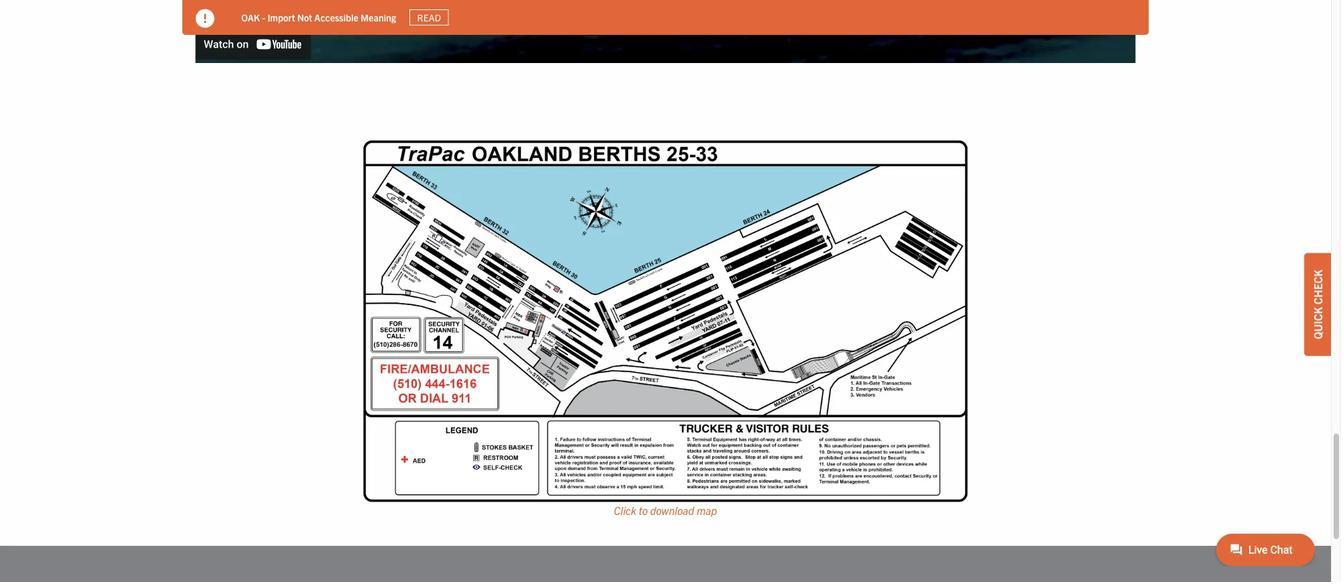 Task type: locate. For each thing, give the bounding box(es) containing it.
click to download map
[[614, 505, 717, 518]]

quick check
[[1311, 270, 1325, 340]]

-
[[262, 11, 265, 23]]

quick
[[1311, 307, 1325, 340]]

quick check link
[[1305, 253, 1331, 356]]

footer
[[0, 547, 1331, 583]]

not
[[297, 11, 312, 23]]

accessible
[[314, 11, 359, 23]]

meaning
[[361, 11, 396, 23]]

import
[[268, 11, 295, 23]]

oak
[[241, 11, 260, 23]]

read
[[417, 11, 441, 24]]



Task type: describe. For each thing, give the bounding box(es) containing it.
click to download map link
[[614, 505, 717, 518]]

download
[[650, 505, 694, 518]]

solid image
[[196, 9, 215, 28]]

check
[[1311, 270, 1325, 305]]

to
[[639, 505, 648, 518]]

oak - import not accessible meaning
[[241, 11, 396, 23]]

read link
[[410, 9, 449, 26]]

click
[[614, 505, 637, 518]]

map
[[697, 505, 717, 518]]



Task type: vqa. For each thing, say whether or not it's contained in the screenshot.
"check"
yes



